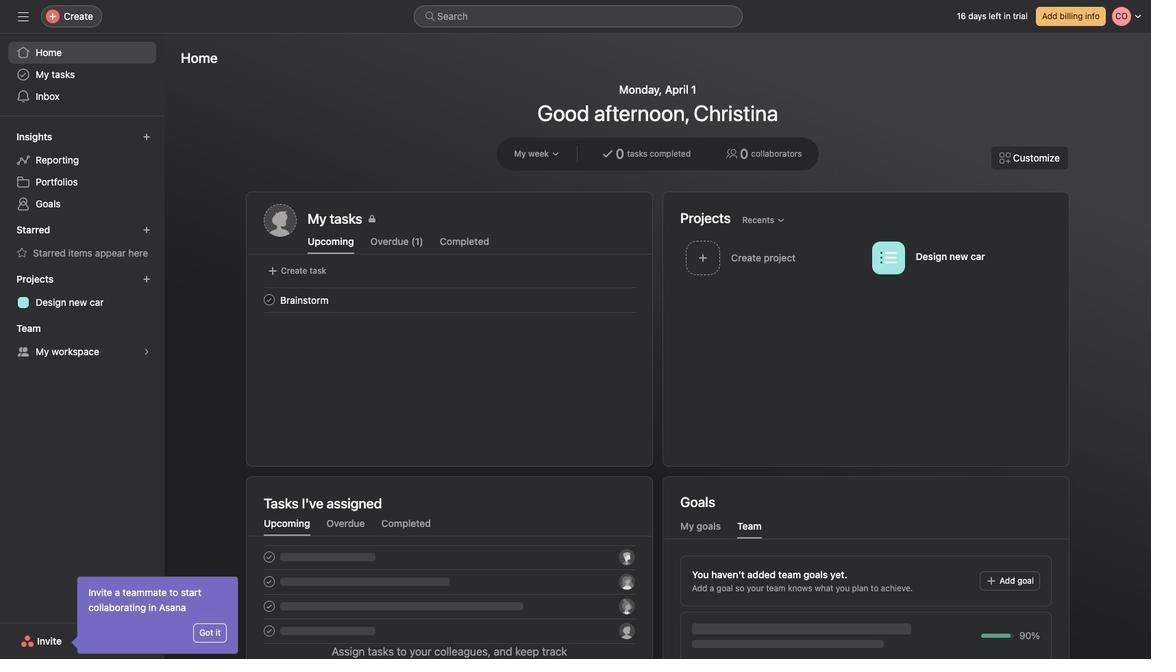 Task type: vqa. For each thing, say whether or not it's contained in the screenshot.
the bottommost list item
yes



Task type: describe. For each thing, give the bounding box(es) containing it.
mark complete image
[[261, 292, 278, 308]]

starred element
[[0, 218, 164, 267]]

new insights image
[[143, 133, 151, 141]]

insights element
[[0, 125, 164, 218]]

add profile photo image
[[264, 204, 297, 237]]

list image
[[880, 250, 897, 266]]

teams element
[[0, 317, 164, 366]]

Mark complete checkbox
[[261, 292, 278, 308]]

hide sidebar image
[[18, 11, 29, 22]]

0 horizontal spatial list item
[[247, 288, 652, 312]]



Task type: locate. For each thing, give the bounding box(es) containing it.
1 horizontal spatial list item
[[680, 237, 867, 279]]

1 vertical spatial list item
[[247, 288, 652, 312]]

0 vertical spatial list item
[[680, 237, 867, 279]]

new project or portfolio image
[[143, 275, 151, 284]]

tooltip
[[73, 578, 238, 654]]

projects element
[[0, 267, 164, 317]]

global element
[[0, 34, 164, 116]]

list box
[[414, 5, 743, 27]]

list item
[[680, 237, 867, 279], [247, 288, 652, 312]]

add items to starred image
[[143, 226, 151, 234]]

see details, my workspace image
[[143, 348, 151, 356]]



